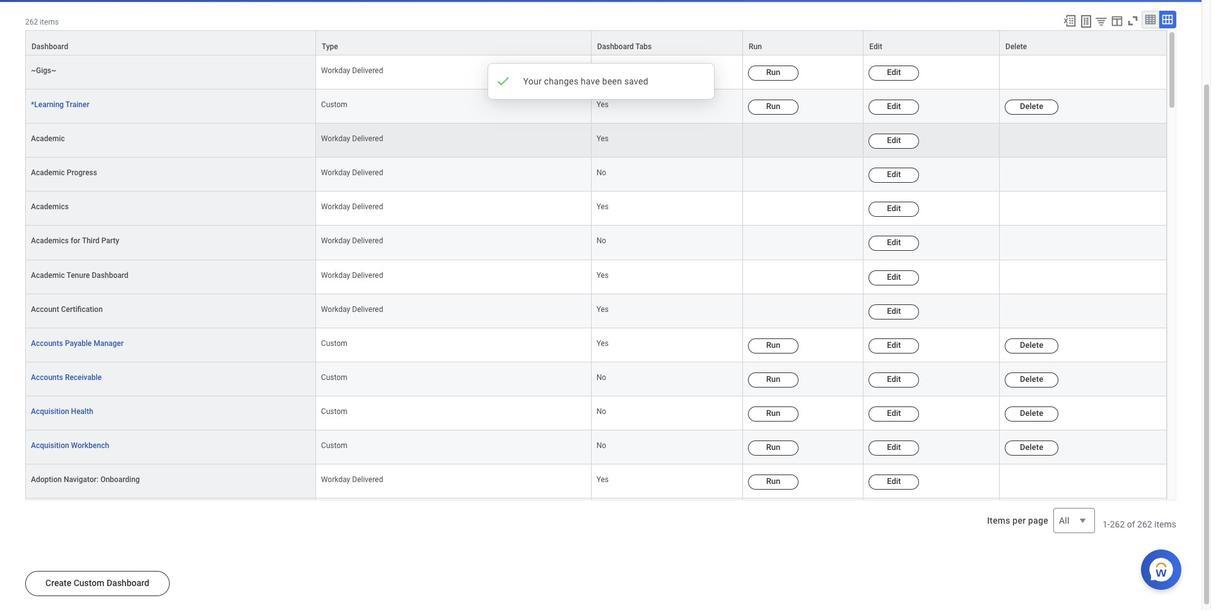 Task type: locate. For each thing, give the bounding box(es) containing it.
5 run button from the top
[[749, 407, 799, 422]]

2 academics from the top
[[31, 237, 69, 246]]

6 edit row from the top
[[25, 295, 1168, 329]]

1 delivered from the top
[[352, 66, 383, 75]]

2 workday delivered from the top
[[321, 135, 383, 143]]

academic up the academics 'element'
[[31, 169, 65, 178]]

items
[[988, 516, 1011, 526]]

your
[[524, 76, 542, 86]]

accounts left payable
[[31, 339, 63, 348]]

262 right of
[[1138, 520, 1153, 530]]

accounts inside accounts receivable link
[[31, 374, 63, 382]]

academic for academic tenure dashboard
[[31, 271, 65, 280]]

workbench
[[71, 442, 109, 451]]

1 academic from the top
[[31, 135, 65, 143]]

1 workday from the top
[[321, 66, 350, 75]]

items right of
[[1155, 520, 1177, 530]]

academic
[[31, 135, 65, 143], [31, 169, 65, 178], [31, 271, 65, 280]]

1 vertical spatial academic
[[31, 169, 65, 178]]

4 workday delivered from the top
[[321, 203, 383, 212]]

delete button for acquisition workbench
[[1006, 441, 1059, 456]]

262
[[25, 18, 38, 27], [1111, 520, 1126, 530], [1138, 520, 1153, 530]]

0 vertical spatial academics
[[31, 203, 69, 212]]

run for 2nd run button from the top of the page
[[767, 102, 781, 111]]

8 delivered from the top
[[352, 476, 383, 485]]

yes
[[597, 100, 609, 109], [597, 135, 609, 143], [597, 203, 609, 212], [597, 271, 609, 280], [597, 305, 609, 314], [597, 339, 609, 348], [597, 476, 609, 485]]

accounts inside accounts payable manager link
[[31, 339, 63, 348]]

acquisition workbench link
[[31, 439, 109, 451]]

edit for eighth edit button from the bottom of the page
[[888, 238, 902, 248]]

receivable
[[65, 374, 102, 382]]

7 delivered from the top
[[352, 305, 383, 314]]

run for fifth run button from the bottom of the page
[[767, 341, 781, 350]]

acquisition
[[31, 408, 69, 416], [31, 442, 69, 451]]

3 delivered from the top
[[352, 169, 383, 178]]

5 edit row from the top
[[25, 260, 1168, 295]]

1 row from the top
[[25, 30, 1168, 56]]

acquisition health link
[[31, 405, 93, 416]]

5 no from the top
[[597, 442, 607, 451]]

4 yes from the top
[[597, 271, 609, 280]]

7 workday from the top
[[321, 305, 350, 314]]

no
[[597, 169, 607, 178], [597, 237, 607, 246], [597, 374, 607, 382], [597, 408, 607, 416], [597, 442, 607, 451]]

dashboard
[[32, 42, 68, 51], [597, 42, 634, 51], [92, 271, 129, 280], [107, 579, 149, 589]]

4 delivered from the top
[[352, 203, 383, 212]]

select to filter grid data image
[[1095, 15, 1109, 28]]

2 horizontal spatial 262
[[1138, 520, 1153, 530]]

1 acquisition from the top
[[31, 408, 69, 416]]

academics
[[31, 203, 69, 212], [31, 237, 69, 246]]

account certification element
[[31, 303, 103, 314]]

run for run popup button
[[749, 42, 762, 51]]

items up ~gigs~ element
[[40, 18, 59, 27]]

3 delete button from the top
[[1006, 373, 1059, 388]]

delete for acquisition workbench delete button
[[1021, 443, 1044, 453]]

3 workday from the top
[[321, 169, 350, 178]]

workday delivered for academics for third party
[[321, 237, 383, 246]]

edit inside popup button
[[870, 42, 883, 51]]

accounts
[[31, 339, 63, 348], [31, 374, 63, 382]]

workday for adoption navigator: onboarding
[[321, 476, 350, 485]]

academic left tenure
[[31, 271, 65, 280]]

2 acquisition from the top
[[31, 442, 69, 451]]

1 horizontal spatial items
[[1155, 520, 1177, 530]]

0 vertical spatial academic
[[31, 135, 65, 143]]

workday delivered for academic tenure dashboard
[[321, 271, 383, 280]]

8 workday delivered from the top
[[321, 476, 383, 485]]

type
[[322, 42, 338, 51]]

*learning trainer
[[31, 100, 89, 109]]

edit
[[870, 42, 883, 51], [888, 68, 902, 77], [888, 102, 902, 111], [888, 136, 902, 145], [888, 170, 902, 179], [888, 204, 902, 214], [888, 238, 902, 248], [888, 272, 902, 282], [888, 307, 902, 316], [888, 341, 902, 350], [888, 375, 902, 384], [888, 409, 902, 418], [888, 443, 902, 453], [888, 477, 902, 487]]

7 edit button from the top
[[869, 270, 920, 286]]

2 edit button from the top
[[869, 100, 920, 115]]

create
[[45, 579, 71, 589]]

delivered for academic progress
[[352, 169, 383, 178]]

cell
[[1000, 56, 1168, 90], [744, 124, 864, 158], [1000, 124, 1168, 158], [744, 158, 864, 192], [1000, 158, 1168, 192], [744, 192, 864, 226], [1000, 192, 1168, 226], [744, 226, 864, 260], [1000, 226, 1168, 260], [744, 260, 864, 295], [1000, 260, 1168, 295], [744, 295, 864, 329], [1000, 295, 1168, 329], [1000, 465, 1168, 499], [316, 499, 592, 533], [592, 499, 744, 533], [744, 499, 864, 533], [864, 499, 1000, 533], [1000, 499, 1168, 533]]

0 horizontal spatial 262
[[25, 18, 38, 27]]

workday delivered for academic progress
[[321, 169, 383, 178]]

2 run button from the top
[[749, 100, 799, 115]]

academic for academic progress
[[31, 169, 65, 178]]

edit row
[[25, 124, 1168, 158], [25, 158, 1168, 192], [25, 192, 1168, 226], [25, 226, 1168, 260], [25, 260, 1168, 295], [25, 295, 1168, 329]]

1 vertical spatial academics
[[31, 237, 69, 246]]

delete
[[1006, 42, 1028, 51], [1021, 102, 1044, 111], [1021, 341, 1044, 350], [1021, 375, 1044, 384], [1021, 409, 1044, 418], [1021, 443, 1044, 453]]

1 edit row from the top
[[25, 124, 1168, 158]]

7 row from the top
[[25, 431, 1168, 465]]

dashboard inside button
[[107, 579, 149, 589]]

workday for academics for third party
[[321, 237, 350, 246]]

account certification
[[31, 305, 103, 314]]

accounts up "acquisition health" link
[[31, 374, 63, 382]]

account
[[31, 305, 59, 314]]

click to view/edit grid preferences image
[[1111, 14, 1125, 28]]

4 no from the top
[[597, 408, 607, 416]]

table image
[[1145, 13, 1158, 26]]

4 run button from the top
[[749, 373, 799, 388]]

2 academic from the top
[[31, 169, 65, 178]]

toolbar
[[1058, 11, 1177, 30]]

0 vertical spatial acquisition
[[31, 408, 69, 416]]

academics for the academics 'element'
[[31, 203, 69, 212]]

6 workday delivered from the top
[[321, 271, 383, 280]]

1 accounts from the top
[[31, 339, 63, 348]]

custom
[[321, 100, 348, 109], [321, 339, 348, 348], [321, 374, 348, 382], [321, 408, 348, 416], [321, 442, 348, 451], [74, 579, 104, 589]]

2 vertical spatial academic
[[31, 271, 65, 280]]

4 edit row from the top
[[25, 226, 1168, 260]]

edit for 11th edit button
[[888, 409, 902, 418]]

onboarding
[[100, 476, 140, 485]]

7 workday delivered from the top
[[321, 305, 383, 314]]

fullscreen image
[[1127, 14, 1141, 28]]

3 academic from the top
[[31, 271, 65, 280]]

5 workday delivered from the top
[[321, 237, 383, 246]]

dashboard inside edit row
[[92, 271, 129, 280]]

check image
[[496, 74, 511, 89]]

262 left of
[[1111, 520, 1126, 530]]

run for 6th run button
[[767, 443, 781, 453]]

3 edit row from the top
[[25, 192, 1168, 226]]

delete for second delete button from the top of the page
[[1021, 341, 1044, 350]]

academic tenure dashboard
[[31, 271, 129, 280]]

academic element
[[31, 132, 65, 143]]

delete inside popup button
[[1006, 42, 1028, 51]]

academics down academic progress
[[31, 203, 69, 212]]

4 delete button from the top
[[1006, 407, 1059, 422]]

delivered
[[352, 66, 383, 75], [352, 135, 383, 143], [352, 169, 383, 178], [352, 203, 383, 212], [352, 237, 383, 246], [352, 271, 383, 280], [352, 305, 383, 314], [352, 476, 383, 485]]

6 yes from the top
[[597, 339, 609, 348]]

edit for 12th edit button from the top
[[888, 443, 902, 453]]

your changes have been saved
[[524, 76, 649, 86]]

academics for academics for third party
[[31, 237, 69, 246]]

workday for academics
[[321, 203, 350, 212]]

acquisition up adoption
[[31, 442, 69, 451]]

acquisition left the health
[[31, 408, 69, 416]]

delivered for academics for third party
[[352, 237, 383, 246]]

6 workday from the top
[[321, 271, 350, 280]]

run
[[749, 42, 762, 51], [767, 68, 781, 77], [767, 102, 781, 111], [767, 341, 781, 350], [767, 375, 781, 384], [767, 409, 781, 418], [767, 443, 781, 453], [767, 477, 781, 487]]

8 row from the top
[[25, 465, 1168, 499]]

delete button
[[1006, 100, 1059, 115], [1006, 339, 1059, 354], [1006, 373, 1059, 388], [1006, 407, 1059, 422], [1006, 441, 1059, 456]]

1 vertical spatial acquisition
[[31, 442, 69, 451]]

1 workday delivered from the top
[[321, 66, 383, 75]]

adoption navigator: onboarding element
[[31, 473, 140, 485]]

1 delete button from the top
[[1006, 100, 1059, 115]]

1 vertical spatial accounts
[[31, 374, 63, 382]]

changes
[[544, 76, 579, 86]]

1 run button from the top
[[749, 66, 799, 81]]

workday delivered
[[321, 66, 383, 75], [321, 135, 383, 143], [321, 169, 383, 178], [321, 203, 383, 212], [321, 237, 383, 246], [321, 271, 383, 280], [321, 305, 383, 314], [321, 476, 383, 485]]

5 delete button from the top
[[1006, 441, 1059, 456]]

delivered for account certification
[[352, 305, 383, 314]]

export to worksheets image
[[1079, 14, 1094, 29]]

workday delivered for account certification
[[321, 305, 383, 314]]

0 vertical spatial accounts
[[31, 339, 63, 348]]

accounts for accounts payable manager
[[31, 339, 63, 348]]

5 delivered from the top
[[352, 237, 383, 246]]

academic tenure dashboard element
[[31, 269, 129, 280]]

academics for third party
[[31, 237, 119, 246]]

workday for account certification
[[321, 305, 350, 314]]

workday delivered for academics
[[321, 203, 383, 212]]

edit for first edit button from the bottom
[[888, 477, 902, 487]]

run inside popup button
[[749, 42, 762, 51]]

tabs
[[636, 42, 652, 51]]

5 workday from the top
[[321, 237, 350, 246]]

3 workday delivered from the top
[[321, 169, 383, 178]]

0 vertical spatial items
[[40, 18, 59, 27]]

acquisition for acquisition health
[[31, 408, 69, 416]]

row
[[25, 30, 1168, 56], [25, 56, 1168, 90], [25, 90, 1168, 124], [25, 329, 1168, 363], [25, 363, 1168, 397], [25, 397, 1168, 431], [25, 431, 1168, 465], [25, 465, 1168, 499], [25, 499, 1168, 533]]

dashboard tabs
[[597, 42, 652, 51]]

workday
[[321, 66, 350, 75], [321, 135, 350, 143], [321, 169, 350, 178], [321, 203, 350, 212], [321, 237, 350, 246], [321, 271, 350, 280], [321, 305, 350, 314], [321, 476, 350, 485]]

items
[[40, 18, 59, 27], [1155, 520, 1177, 530]]

dashboard tabs button
[[592, 31, 743, 55]]

edit for fifth edit button from the bottom of the page
[[888, 341, 902, 350]]

6 edit button from the top
[[869, 236, 920, 252]]

for
[[71, 237, 80, 246]]

health
[[71, 408, 93, 416]]

*learning trainer link
[[31, 98, 89, 109]]

custom for acquisition workbench
[[321, 442, 348, 451]]

3 no from the top
[[597, 374, 607, 382]]

8 workday from the top
[[321, 476, 350, 485]]

run button
[[749, 66, 799, 81], [749, 100, 799, 115], [749, 339, 799, 354], [749, 373, 799, 388], [749, 407, 799, 422], [749, 441, 799, 456], [749, 475, 799, 490]]

edit for 12th edit button from the bottom of the page
[[888, 102, 902, 111]]

262 up ~gigs~ element
[[25, 18, 38, 27]]

run button
[[744, 31, 864, 55]]

9 edit button from the top
[[869, 339, 920, 354]]

4 workday from the top
[[321, 203, 350, 212]]

adoption
[[31, 476, 62, 485]]

2 edit row from the top
[[25, 158, 1168, 192]]

delivered for adoption navigator: onboarding
[[352, 476, 383, 485]]

2 accounts from the top
[[31, 374, 63, 382]]

10 edit button from the top
[[869, 373, 920, 388]]

academics left the for
[[31, 237, 69, 246]]

expand table image
[[1162, 13, 1175, 26]]

row header
[[25, 499, 316, 533]]

1 academics from the top
[[31, 203, 69, 212]]

6 delivered from the top
[[352, 271, 383, 280]]

academic down *learning
[[31, 135, 65, 143]]

1 vertical spatial items
[[1155, 520, 1177, 530]]

262 items
[[25, 18, 59, 27]]

dashboard inside 'popup button'
[[597, 42, 634, 51]]

3 yes from the top
[[597, 203, 609, 212]]

2 no from the top
[[597, 237, 607, 246]]

edit button
[[869, 66, 920, 81], [869, 100, 920, 115], [869, 134, 920, 149], [869, 168, 920, 183], [869, 202, 920, 217], [869, 236, 920, 252], [869, 270, 920, 286], [869, 305, 920, 320], [869, 339, 920, 354], [869, 373, 920, 388], [869, 407, 920, 422], [869, 441, 920, 456], [869, 475, 920, 490]]



Task type: describe. For each thing, give the bounding box(es) containing it.
3 row from the top
[[25, 90, 1168, 124]]

delivered for ~gigs~
[[352, 66, 383, 75]]

3 run button from the top
[[749, 339, 799, 354]]

workday for academic progress
[[321, 169, 350, 178]]

academic progress element
[[31, 166, 97, 178]]

delivered for academics
[[352, 203, 383, 212]]

1-
[[1103, 520, 1111, 530]]

per
[[1013, 516, 1027, 526]]

9 row from the top
[[25, 499, 1168, 533]]

edit button
[[864, 31, 1000, 55]]

manager
[[94, 339, 124, 348]]

export to excel image
[[1064, 14, 1077, 28]]

run for 5th run button from the top
[[767, 409, 781, 418]]

third
[[82, 237, 100, 246]]

5 yes from the top
[[597, 305, 609, 314]]

items per page
[[988, 516, 1049, 526]]

have
[[581, 76, 600, 86]]

edit for 10th edit button from the bottom of the page
[[888, 170, 902, 179]]

academics element
[[31, 200, 69, 212]]

dashboard inside popup button
[[32, 42, 68, 51]]

delete for delete button related to accounts receivable
[[1021, 375, 1044, 384]]

5 row from the top
[[25, 363, 1168, 397]]

4 row from the top
[[25, 329, 1168, 363]]

no for health
[[597, 408, 607, 416]]

row containing dashboard
[[25, 30, 1168, 56]]

1 edit button from the top
[[869, 66, 920, 81]]

7 yes from the top
[[597, 476, 609, 485]]

custom for accounts receivable
[[321, 374, 348, 382]]

2 delete button from the top
[[1006, 339, 1059, 354]]

progress
[[67, 169, 97, 178]]

items inside status
[[1155, 520, 1177, 530]]

accounts payable manager
[[31, 339, 124, 348]]

6 row from the top
[[25, 397, 1168, 431]]

academics for third party element
[[31, 234, 119, 246]]

academic for academic element
[[31, 135, 65, 143]]

*learning
[[31, 100, 64, 109]]

workday for ~gigs~
[[321, 66, 350, 75]]

5 edit button from the top
[[869, 202, 920, 217]]

13 edit button from the top
[[869, 475, 920, 490]]

navigator:
[[64, 476, 99, 485]]

delivered for academic tenure dashboard
[[352, 271, 383, 280]]

dashboard button
[[26, 31, 316, 55]]

payable
[[65, 339, 92, 348]]

edit for 7th edit button
[[888, 272, 902, 282]]

accounts receivable
[[31, 374, 102, 382]]

edit for edit popup button
[[870, 42, 883, 51]]

2 row from the top
[[25, 56, 1168, 90]]

page
[[1029, 516, 1049, 526]]

12 edit button from the top
[[869, 441, 920, 456]]

edit for fourth edit button from the bottom of the page
[[888, 375, 902, 384]]

acquisition for acquisition workbench
[[31, 442, 69, 451]]

workday delivered for ~gigs~
[[321, 66, 383, 75]]

delete button for accounts receivable
[[1006, 373, 1059, 388]]

of
[[1128, 520, 1136, 530]]

trainer
[[66, 100, 89, 109]]

delete for delete popup button
[[1006, 42, 1028, 51]]

custom for accounts payable manager
[[321, 339, 348, 348]]

adoption navigator: onboarding
[[31, 476, 140, 485]]

custom for *learning trainer
[[321, 100, 348, 109]]

notification dialog
[[488, 63, 715, 100]]

1 horizontal spatial 262
[[1111, 520, 1126, 530]]

1 no from the top
[[597, 169, 607, 178]]

~gigs~
[[31, 66, 56, 75]]

1 yes from the top
[[597, 100, 609, 109]]

tenure
[[67, 271, 90, 280]]

accounts receivable link
[[31, 371, 102, 382]]

saved
[[625, 76, 649, 86]]

2 workday from the top
[[321, 135, 350, 143]]

edit for 9th edit button from the bottom
[[888, 204, 902, 214]]

run for fourth run button from the top
[[767, 375, 781, 384]]

type button
[[316, 31, 591, 55]]

create custom dashboard button
[[25, 572, 170, 597]]

edit for 1st edit button from the top
[[888, 68, 902, 77]]

delete for fourth delete button from the top
[[1021, 409, 1044, 418]]

1-262 of 262 items
[[1103, 520, 1177, 530]]

custom for acquisition health
[[321, 408, 348, 416]]

edit for sixth edit button from the bottom
[[888, 307, 902, 316]]

acquisition health
[[31, 408, 93, 416]]

party
[[101, 237, 119, 246]]

no for workbench
[[597, 442, 607, 451]]

8 edit button from the top
[[869, 305, 920, 320]]

academic progress
[[31, 169, 97, 178]]

~gigs~ element
[[31, 64, 56, 75]]

delete button for *learning trainer
[[1006, 100, 1059, 115]]

run for 1st run button from the top of the page
[[767, 68, 781, 77]]

certification
[[61, 305, 103, 314]]

no for receivable
[[597, 374, 607, 382]]

3 edit button from the top
[[869, 134, 920, 149]]

workday for academic tenure dashboard
[[321, 271, 350, 280]]

7 run button from the top
[[749, 475, 799, 490]]

custom inside create custom dashboard button
[[74, 579, 104, 589]]

accounts payable manager link
[[31, 337, 124, 348]]

delete button
[[1000, 31, 1167, 55]]

0 horizontal spatial items
[[40, 18, 59, 27]]

accounts for accounts receivable
[[31, 374, 63, 382]]

4 edit button from the top
[[869, 168, 920, 183]]

2 delivered from the top
[[352, 135, 383, 143]]

11 edit button from the top
[[869, 407, 920, 422]]

2 yes from the top
[[597, 135, 609, 143]]

create custom dashboard
[[45, 579, 149, 589]]

edit for 3rd edit button
[[888, 136, 902, 145]]

6 run button from the top
[[749, 441, 799, 456]]

1-262 of 262 items status
[[1103, 519, 1177, 532]]

delete for delete button corresponding to *learning trainer
[[1021, 102, 1044, 111]]

workday delivered for adoption navigator: onboarding
[[321, 476, 383, 485]]

items per page element
[[986, 501, 1096, 542]]

run for 1st run button from the bottom of the page
[[767, 477, 781, 487]]

been
[[603, 76, 622, 86]]

acquisition workbench
[[31, 442, 109, 451]]



Task type: vqa. For each thing, say whether or not it's contained in the screenshot.
Adoption Navigator: Onboarding
yes



